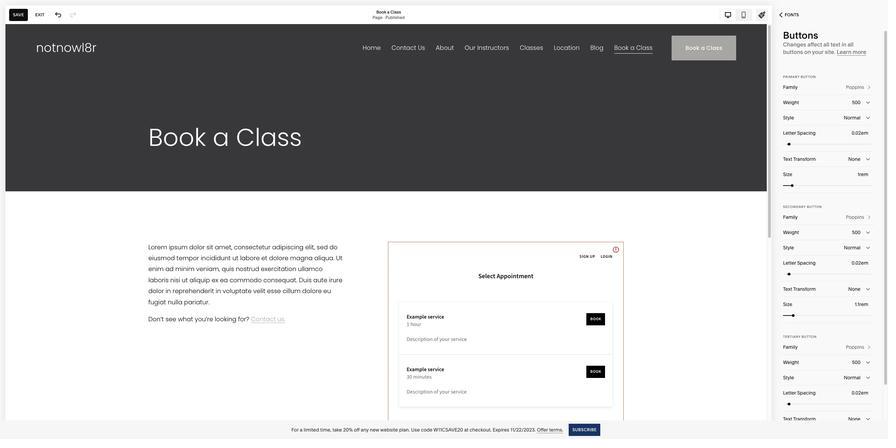 Task type: describe. For each thing, give the bounding box(es) containing it.
·
[[384, 15, 385, 20]]

new
[[370, 427, 379, 433]]

changes affect all text in all buttons on your site.
[[783, 41, 854, 55]]

learn
[[837, 49, 852, 55]]

more
[[853, 49, 867, 55]]

spacing for tertiary
[[797, 390, 816, 397]]

letter for secondary button
[[783, 260, 796, 266]]

text transform for secondary
[[783, 286, 816, 293]]

save
[[13, 12, 24, 17]]

letter spacing range field for tertiary button
[[783, 397, 872, 412]]

buttons
[[783, 30, 818, 41]]

normal for tertiary button
[[844, 375, 861, 381]]

20%
[[343, 427, 353, 433]]

exit
[[35, 12, 45, 17]]

any
[[361, 427, 369, 433]]

expires
[[493, 427, 509, 433]]

book
[[376, 9, 386, 14]]

text for primary button
[[783, 156, 792, 162]]

style for secondary button
[[783, 245, 794, 251]]

text transform for tertiary
[[783, 417, 816, 423]]

poppins for primary button
[[846, 84, 864, 90]]

text for secondary button
[[783, 286, 792, 293]]

normal for primary button
[[844, 115, 861, 121]]

on
[[805, 49, 811, 55]]

off
[[354, 427, 360, 433]]

at
[[464, 427, 469, 433]]

size for primary button
[[783, 172, 793, 178]]

exit button
[[32, 9, 48, 21]]

500 for secondary button
[[852, 230, 861, 236]]

for
[[291, 427, 299, 433]]

poppins for secondary button
[[846, 214, 864, 221]]

letter for primary button
[[783, 130, 796, 136]]

family for secondary
[[783, 214, 798, 221]]

letter spacing text field for secondary button
[[852, 260, 870, 267]]

site.
[[825, 49, 836, 55]]

offer terms. link
[[537, 427, 563, 434]]

primary
[[783, 75, 800, 79]]

secondary
[[783, 205, 806, 209]]

button for tertiary button
[[802, 335, 817, 339]]

text for tertiary button
[[783, 417, 792, 423]]

letter for tertiary button
[[783, 390, 796, 397]]

button for primary button
[[801, 75, 816, 79]]

website
[[380, 427, 398, 433]]

page
[[373, 15, 383, 20]]

terms.
[[549, 427, 563, 433]]

transform for tertiary
[[793, 417, 816, 423]]

letter spacing text field for primary button
[[852, 129, 870, 137]]

letter spacing for secondary
[[783, 260, 816, 266]]

normal for secondary button
[[844, 245, 861, 251]]

none for primary button
[[849, 156, 861, 162]]

a for book
[[387, 9, 390, 14]]

none for secondary button
[[849, 286, 861, 293]]

text
[[831, 41, 841, 48]]

class
[[391, 9, 401, 14]]

family for primary
[[783, 84, 798, 90]]

offer
[[537, 427, 548, 433]]

weight for tertiary button
[[783, 360, 799, 366]]

in
[[842, 41, 847, 48]]

save button
[[9, 9, 28, 21]]

limited
[[304, 427, 319, 433]]

tertiary button
[[783, 335, 817, 339]]

changes
[[783, 41, 806, 48]]

tertiary
[[783, 335, 801, 339]]

spacing for secondary
[[797, 260, 816, 266]]



Task type: vqa. For each thing, say whether or not it's contained in the screenshot.


Task type: locate. For each thing, give the bounding box(es) containing it.
tab list
[[720, 9, 752, 20]]

1 vertical spatial button
[[807, 205, 822, 209]]

a right book
[[387, 9, 390, 14]]

3 letter spacing range field from the top
[[783, 397, 872, 412]]

3 text transform from the top
[[783, 417, 816, 423]]

1 500 from the top
[[852, 100, 861, 106]]

size up "secondary"
[[783, 172, 793, 178]]

2 poppins from the top
[[846, 214, 864, 221]]

1 vertical spatial letter
[[783, 260, 796, 266]]

1 vertical spatial transform
[[793, 286, 816, 293]]

a right for
[[300, 427, 303, 433]]

weight for primary button
[[783, 100, 799, 106]]

2 vertical spatial 500
[[852, 360, 861, 366]]

normal
[[844, 115, 861, 121], [844, 245, 861, 251], [844, 375, 861, 381]]

text transform for primary
[[783, 156, 816, 162]]

2 letter spacing text field from the top
[[852, 260, 870, 267]]

subscribe
[[573, 428, 597, 433]]

button right "secondary"
[[807, 205, 822, 209]]

size up the tertiary
[[783, 302, 793, 308]]

letter
[[783, 130, 796, 136], [783, 260, 796, 266], [783, 390, 796, 397]]

2 vertical spatial text
[[783, 417, 792, 423]]

2 vertical spatial spacing
[[797, 390, 816, 397]]

Letter Spacing range field
[[783, 137, 872, 152], [783, 267, 872, 282], [783, 397, 872, 412]]

2 transform from the top
[[793, 286, 816, 293]]

3 family from the top
[[783, 345, 798, 351]]

2 vertical spatial letter spacing range field
[[783, 397, 872, 412]]

0 vertical spatial text
[[783, 156, 792, 162]]

0 vertical spatial letter spacing text field
[[852, 129, 870, 137]]

1 style from the top
[[783, 115, 794, 121]]

1 text from the top
[[783, 156, 792, 162]]

size range field for secondary button
[[783, 308, 872, 323]]

text
[[783, 156, 792, 162], [783, 286, 792, 293], [783, 417, 792, 423]]

1 spacing from the top
[[797, 130, 816, 136]]

checkout.
[[470, 427, 492, 433]]

size
[[783, 172, 793, 178], [783, 302, 793, 308]]

size text field for primary button
[[858, 171, 870, 178]]

1 vertical spatial 500
[[852, 230, 861, 236]]

1 vertical spatial normal
[[844, 245, 861, 251]]

2 vertical spatial poppins
[[846, 345, 864, 351]]

family down primary
[[783, 84, 798, 90]]

1 text transform from the top
[[783, 156, 816, 162]]

2 weight from the top
[[783, 230, 799, 236]]

0 vertical spatial letter spacing
[[783, 130, 816, 136]]

spacing
[[797, 130, 816, 136], [797, 260, 816, 266], [797, 390, 816, 397]]

1 vertical spatial size
[[783, 302, 793, 308]]

2 vertical spatial normal
[[844, 375, 861, 381]]

published
[[385, 15, 405, 20]]

family for tertiary
[[783, 345, 798, 351]]

subscribe button
[[569, 424, 601, 436]]

2 vertical spatial text transform
[[783, 417, 816, 423]]

1 vertical spatial spacing
[[797, 260, 816, 266]]

2 vertical spatial transform
[[793, 417, 816, 423]]

2 letter spacing range field from the top
[[783, 267, 872, 282]]

0 vertical spatial 500
[[852, 100, 861, 106]]

button right primary
[[801, 75, 816, 79]]

letter spacing
[[783, 130, 816, 136], [783, 260, 816, 266], [783, 390, 816, 397]]

0 vertical spatial style
[[783, 115, 794, 121]]

1 horizontal spatial all
[[848, 41, 854, 48]]

letter spacing range field for primary button
[[783, 137, 872, 152]]

family down the tertiary
[[783, 345, 798, 351]]

0 vertical spatial poppins
[[846, 84, 864, 90]]

1 vertical spatial family
[[783, 214, 798, 221]]

your
[[812, 49, 824, 55]]

transform for primary
[[793, 156, 816, 162]]

1 poppins from the top
[[846, 84, 864, 90]]

weight down primary
[[783, 100, 799, 106]]

0 horizontal spatial a
[[300, 427, 303, 433]]

weight down the tertiary
[[783, 360, 799, 366]]

0 vertical spatial button
[[801, 75, 816, 79]]

2 style from the top
[[783, 245, 794, 251]]

1 normal from the top
[[844, 115, 861, 121]]

letter spacing for primary
[[783, 130, 816, 136]]

3 none from the top
[[849, 417, 861, 423]]

plan.
[[399, 427, 410, 433]]

2 vertical spatial style
[[783, 375, 794, 381]]

2 spacing from the top
[[797, 260, 816, 266]]

learn more link
[[837, 49, 867, 56]]

1 vertical spatial letter spacing range field
[[783, 267, 872, 282]]

2 all from the left
[[848, 41, 854, 48]]

all up site.
[[824, 41, 830, 48]]

2 text transform from the top
[[783, 286, 816, 293]]

3 weight from the top
[[783, 360, 799, 366]]

0 vertical spatial text transform
[[783, 156, 816, 162]]

weight for secondary button
[[783, 230, 799, 236]]

500 for tertiary button
[[852, 360, 861, 366]]

0 vertical spatial transform
[[793, 156, 816, 162]]

1 vertical spatial size range field
[[783, 308, 872, 323]]

2 letter spacing from the top
[[783, 260, 816, 266]]

3 letter from the top
[[783, 390, 796, 397]]

1 family from the top
[[783, 84, 798, 90]]

0 vertical spatial family
[[783, 84, 798, 90]]

fonts button
[[772, 7, 807, 22]]

book a class page · published
[[373, 9, 405, 20]]

3 normal from the top
[[844, 375, 861, 381]]

1 vertical spatial none
[[849, 286, 861, 293]]

3 transform from the top
[[793, 417, 816, 423]]

1 letter spacing text field from the top
[[852, 129, 870, 137]]

1 letter spacing from the top
[[783, 130, 816, 136]]

0 vertical spatial a
[[387, 9, 390, 14]]

2 text from the top
[[783, 286, 792, 293]]

2 normal from the top
[[844, 245, 861, 251]]

0 vertical spatial size
[[783, 172, 793, 178]]

1 letter spacing range field from the top
[[783, 137, 872, 152]]

poppins for tertiary button
[[846, 345, 864, 351]]

2 family from the top
[[783, 214, 798, 221]]

weight
[[783, 100, 799, 106], [783, 230, 799, 236], [783, 360, 799, 366]]

a inside book a class page · published
[[387, 9, 390, 14]]

family
[[783, 84, 798, 90], [783, 214, 798, 221], [783, 345, 798, 351]]

3 poppins from the top
[[846, 345, 864, 351]]

1 size range field from the top
[[783, 178, 872, 193]]

all right in
[[848, 41, 854, 48]]

transform for secondary
[[793, 286, 816, 293]]

None field
[[783, 95, 872, 110], [783, 110, 872, 125], [783, 152, 872, 167], [783, 225, 872, 240], [783, 241, 872, 256], [783, 282, 872, 297], [783, 355, 872, 370], [783, 371, 872, 386], [783, 412, 872, 427], [783, 95, 872, 110], [783, 110, 872, 125], [783, 152, 872, 167], [783, 225, 872, 240], [783, 241, 872, 256], [783, 282, 872, 297], [783, 355, 872, 370], [783, 371, 872, 386], [783, 412, 872, 427]]

1 vertical spatial letter spacing
[[783, 260, 816, 266]]

1 vertical spatial poppins
[[846, 214, 864, 221]]

11/22/2023.
[[511, 427, 536, 433]]

1 vertical spatial text transform
[[783, 286, 816, 293]]

1 vertical spatial weight
[[783, 230, 799, 236]]

2 vertical spatial family
[[783, 345, 798, 351]]

letter spacing for tertiary
[[783, 390, 816, 397]]

fonts
[[785, 12, 799, 17]]

1 vertical spatial letter spacing text field
[[852, 260, 870, 267]]

2 vertical spatial none
[[849, 417, 861, 423]]

0 vertical spatial spacing
[[797, 130, 816, 136]]

1 vertical spatial text
[[783, 286, 792, 293]]

button right the tertiary
[[802, 335, 817, 339]]

0 horizontal spatial all
[[824, 41, 830, 48]]

time,
[[320, 427, 331, 433]]

2 vertical spatial button
[[802, 335, 817, 339]]

0 vertical spatial size text field
[[858, 171, 870, 178]]

1 weight from the top
[[783, 100, 799, 106]]

size text field for secondary button
[[855, 301, 870, 309]]

1 horizontal spatial a
[[387, 9, 390, 14]]

button
[[801, 75, 816, 79], [807, 205, 822, 209], [802, 335, 817, 339]]

a for for
[[300, 427, 303, 433]]

500
[[852, 100, 861, 106], [852, 230, 861, 236], [852, 360, 861, 366]]

3 500 from the top
[[852, 360, 861, 366]]

1 vertical spatial a
[[300, 427, 303, 433]]

use
[[411, 427, 420, 433]]

text transform
[[783, 156, 816, 162], [783, 286, 816, 293], [783, 417, 816, 423]]

secondary button
[[783, 205, 822, 209]]

2 vertical spatial letter
[[783, 390, 796, 397]]

transform
[[793, 156, 816, 162], [793, 286, 816, 293], [793, 417, 816, 423]]

letter spacing range field for secondary button
[[783, 267, 872, 282]]

Size range field
[[783, 178, 872, 193], [783, 308, 872, 323]]

spacing for primary
[[797, 130, 816, 136]]

w11csave20
[[434, 427, 463, 433]]

0 vertical spatial letter spacing range field
[[783, 137, 872, 152]]

2 none from the top
[[849, 286, 861, 293]]

2 500 from the top
[[852, 230, 861, 236]]

3 text from the top
[[783, 417, 792, 423]]

2 letter from the top
[[783, 260, 796, 266]]

take
[[333, 427, 342, 433]]

for a limited time, take 20% off any new website plan. use code w11csave20 at checkout. expires 11/22/2023. offer terms.
[[291, 427, 563, 433]]

2 size from the top
[[783, 302, 793, 308]]

500 for primary button
[[852, 100, 861, 106]]

a
[[387, 9, 390, 14], [300, 427, 303, 433]]

Size text field
[[858, 171, 870, 178], [855, 301, 870, 309]]

1 none from the top
[[849, 156, 861, 162]]

weight down "secondary"
[[783, 230, 799, 236]]

3 spacing from the top
[[797, 390, 816, 397]]

size range field for primary button
[[783, 178, 872, 193]]

family down "secondary"
[[783, 214, 798, 221]]

button for secondary button
[[807, 205, 822, 209]]

1 transform from the top
[[793, 156, 816, 162]]

learn more
[[837, 49, 867, 55]]

2 vertical spatial weight
[[783, 360, 799, 366]]

1 vertical spatial style
[[783, 245, 794, 251]]

0 vertical spatial letter
[[783, 130, 796, 136]]

all
[[824, 41, 830, 48], [848, 41, 854, 48]]

style for primary button
[[783, 115, 794, 121]]

code
[[421, 427, 433, 433]]

3 style from the top
[[783, 375, 794, 381]]

poppins
[[846, 84, 864, 90], [846, 214, 864, 221], [846, 345, 864, 351]]

none for tertiary button
[[849, 417, 861, 423]]

0 vertical spatial weight
[[783, 100, 799, 106]]

size for secondary button
[[783, 302, 793, 308]]

0 vertical spatial none
[[849, 156, 861, 162]]

Letter Spacing text field
[[852, 390, 870, 397]]

none
[[849, 156, 861, 162], [849, 286, 861, 293], [849, 417, 861, 423]]

3 letter spacing from the top
[[783, 390, 816, 397]]

1 letter from the top
[[783, 130, 796, 136]]

0 vertical spatial normal
[[844, 115, 861, 121]]

primary button
[[783, 75, 816, 79]]

0 vertical spatial size range field
[[783, 178, 872, 193]]

style
[[783, 115, 794, 121], [783, 245, 794, 251], [783, 375, 794, 381]]

1 vertical spatial size text field
[[855, 301, 870, 309]]

affect
[[808, 41, 822, 48]]

1 all from the left
[[824, 41, 830, 48]]

1 size from the top
[[783, 172, 793, 178]]

2 vertical spatial letter spacing
[[783, 390, 816, 397]]

buttons
[[783, 49, 803, 55]]

Letter Spacing text field
[[852, 129, 870, 137], [852, 260, 870, 267]]

style for tertiary button
[[783, 375, 794, 381]]

2 size range field from the top
[[783, 308, 872, 323]]



